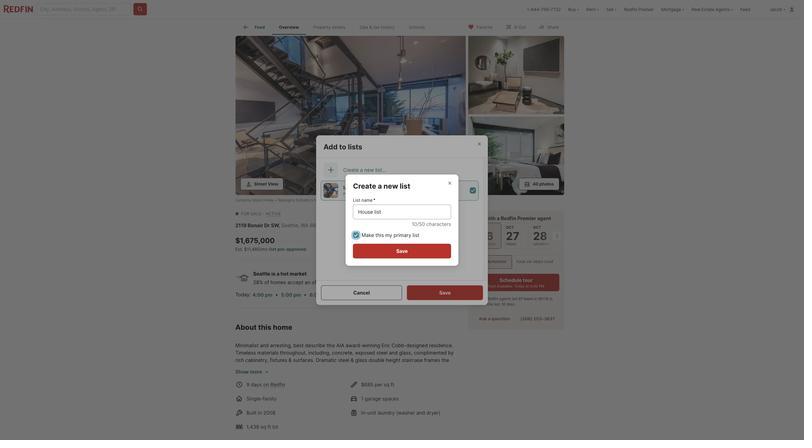 Task type: describe. For each thing, give the bounding box(es) containing it.
my
[[343, 185, 350, 191]]

1 horizontal spatial list
[[400, 182, 410, 191]]

timeless
[[235, 350, 256, 356]]

x-out button
[[501, 20, 531, 33]]

premier inside button
[[638, 7, 654, 12]]

6:00 pm button
[[309, 292, 330, 300]]

0 horizontal spatial ft
[[268, 425, 271, 431]]

& inside tab
[[369, 25, 372, 30]]

baths link
[[347, 246, 361, 252]]

single-
[[246, 396, 263, 402]]

living
[[416, 387, 428, 393]]

0 horizontal spatial on
[[263, 382, 269, 388]]

sale & tax history
[[360, 25, 395, 30]]

primary
[[394, 232, 411, 238]]

seattle inside seattle is a hot market 28% of homes accept an offer within a week. tour it before it's gone!
[[253, 271, 270, 277]]

list for my saved homes primary list
[[358, 192, 363, 196]]

2 , from the left
[[298, 223, 299, 229]]

add
[[324, 143, 338, 151]]

its
[[435, 387, 441, 393]]

new for list...
[[364, 167, 374, 173]]

1 this from the left
[[254, 387, 264, 393]]

built
[[246, 410, 257, 417]]

sale
[[251, 211, 261, 217]]

in inside minimalist and arresting, best describe this aia award-winning eric cobb-designed residence. timeless materials throughout, including, concrete, exposed steel and glass, complimented by rich cabinetry, fixtures & surfaces. dramatic steel & glass double height staircase frames the show stopping view. multiple terraces to take advantage of the sunsets, olympic mountains and the magnificent views overlooking the salish sea. the rooftop terrace is truly sublime. additionally, this home lives on three levels plus the rooftop terrace along with a drive-in view garage. this space is finished and could be considered flex space. this is loft living at its best!
[[436, 380, 440, 386]]

1 , from the left
[[279, 223, 280, 229]]

7:00
[[338, 292, 349, 299]]

1 vertical spatial premier
[[518, 216, 536, 222]]

sale
[[360, 25, 368, 30]]

50
[[419, 221, 425, 227]]

1 horizontal spatial seattle
[[282, 223, 298, 229]]

tour
[[523, 278, 533, 284]]

0 vertical spatial by
[[247, 198, 251, 203]]

and up materials
[[260, 343, 269, 349]]

7732
[[551, 7, 561, 12]]

dramatic
[[316, 358, 337, 364]]

list...
[[375, 167, 386, 173]]

$11,465
[[244, 247, 260, 252]]

1 vertical spatial terrace
[[375, 380, 391, 386]]

the up the "three"
[[316, 372, 324, 379]]

create a new list element
[[353, 175, 418, 191]]

the inside in the last 30 days
[[487, 303, 493, 307]]

new for list
[[384, 182, 398, 191]]

list for make this my primary list
[[413, 232, 419, 238]]

1 horizontal spatial 98116
[[538, 297, 549, 302]]

3 pm from the left
[[322, 292, 330, 299]]

with inside minimalist and arresting, best describe this aia award-winning eric cobb-designed residence. timeless materials throughout, including, concrete, exposed steel and glass, complimented by rich cabinetry, fixtures & surfaces. dramatic steel & glass double height staircase frames the show stopping view. multiple terraces to take advantage of the sunsets, olympic mountains and the magnificent views overlooking the salish sea. the rooftop terrace is truly sublime. additionally, this home lives on three levels plus the rooftop terrace along with a drive-in view garage. this space is finished and could be considered flex space. this is loft living at its best!
[[407, 380, 417, 386]]

a inside button
[[360, 167, 363, 173]]

frames
[[424, 358, 440, 364]]

make this my primary list
[[362, 232, 419, 238]]

tour inside seattle is a hot market 28% of homes accept an offer within a week. tour it before it's gone!
[[359, 280, 369, 286]]

2.5
[[347, 237, 359, 245]]

map entry image
[[418, 211, 459, 252]]

save for the top save button
[[396, 248, 408, 254]]

4:00 pm button
[[252, 292, 273, 300]]

family
[[263, 396, 277, 402]]

best!
[[442, 387, 454, 393]]

views
[[273, 372, 286, 379]]

oct 28 saturday
[[533, 225, 550, 247]]

oct for 27
[[506, 225, 514, 230]]

1-844-759-7732 link
[[527, 7, 561, 12]]

7:00 pm button
[[338, 292, 358, 300]]

2 pm from the left
[[293, 292, 301, 299]]

ft
[[384, 246, 389, 252]]

flex
[[364, 387, 373, 393]]

create a new list dialog containing create a new list
[[346, 175, 459, 266]]

add to lists element
[[324, 135, 370, 152]]

• left 5:00
[[275, 292, 278, 298]]

redfin premier
[[624, 7, 654, 12]]

save for the bottom save button
[[439, 290, 451, 296]]

1 vertical spatial rooftop
[[356, 380, 373, 386]]

(206) 203-3637
[[521, 317, 555, 322]]

tour with a redfin premier agent
[[473, 216, 551, 222]]

olympic
[[404, 365, 423, 371]]

street
[[254, 182, 267, 187]]

203-
[[534, 317, 544, 322]]

led
[[512, 297, 518, 302]]

2 this from the left
[[391, 387, 401, 393]]

0 vertical spatial 98116
[[310, 223, 324, 229]]

next
[[488, 284, 496, 289]]

0 horizontal spatial sq
[[261, 425, 266, 431]]

available:
[[497, 284, 513, 289]]

is left loft
[[402, 387, 406, 393]]

question
[[492, 317, 510, 322]]

• left the 6:00
[[304, 292, 307, 298]]

staircase
[[402, 358, 423, 364]]

in inside in the last 30 days
[[550, 297, 553, 302]]

overview tab
[[272, 20, 306, 35]]

height
[[386, 358, 401, 364]]

schedule tour next available: today at 4:00 pm
[[488, 278, 544, 289]]

the
[[352, 372, 360, 379]]

oct for 28
[[533, 225, 541, 230]]

the up considered
[[347, 380, 355, 386]]

moira
[[252, 198, 262, 203]]

additionally,
[[235, 380, 264, 386]]

7:00 pm • 8:00 pm
[[338, 292, 386, 299]]

/
[[417, 221, 419, 227]]

1-
[[527, 7, 531, 12]]

by inside minimalist and arresting, best describe this aia award-winning eric cobb-designed residence. timeless materials throughout, including, concrete, exposed steel and glass, complimented by rich cabinetry, fixtures & surfaces. dramatic steel & glass double height staircase frames the show stopping view. multiple terraces to take advantage of the sunsets, olympic mountains and the magnificent views overlooking the salish sea. the rooftop terrace is truly sublime. additionally, this home lives on three levels plus the rooftop terrace along with a drive-in view garage. this space is finished and could be considered flex space. this is loft living at its best!
[[448, 350, 454, 356]]

garage
[[365, 396, 381, 402]]

rich
[[235, 358, 244, 364]]

• right holley
[[275, 198, 277, 203]]

9
[[246, 382, 250, 388]]

it's
[[391, 280, 398, 286]]

accept
[[288, 280, 303, 286]]

-
[[263, 211, 264, 217]]

be
[[330, 387, 336, 393]]

bonair
[[248, 223, 263, 229]]

saved
[[352, 185, 365, 191]]

0 vertical spatial save button
[[353, 244, 451, 259]]

1,438 sq ft lot
[[246, 425, 278, 431]]

sublime.
[[415, 372, 434, 379]]

thursday
[[479, 243, 496, 247]]

on inside minimalist and arresting, best describe this aia award-winning eric cobb-designed residence. timeless materials throughout, including, concrete, exposed steel and glass, complimented by rich cabinetry, fixtures & surfaces. dramatic steel & glass double height staircase frames the show stopping view. multiple terraces to take advantage of the sunsets, olympic mountains and the magnificent views overlooking the salish sea. the rooftop terrace is truly sublime. additionally, this home lives on three levels plus the rooftop terrace along with a drive-in view garage. this space is finished and could be considered flex space. this is loft living at its best!
[[301, 380, 307, 386]]

(206) 203-3637 link
[[521, 317, 555, 322]]

redfin inside button
[[624, 7, 637, 12]]

feed inside button
[[741, 7, 751, 12]]

sunsets,
[[383, 365, 402, 371]]

wa
[[301, 223, 308, 229]]

agent
[[537, 216, 551, 222]]

this left aia
[[327, 343, 335, 349]]

residence.
[[429, 343, 453, 349]]

for
[[241, 211, 249, 217]]

1 horizontal spatial &
[[351, 358, 354, 364]]

1,438
[[246, 425, 259, 431]]

• inside 7:00 pm • 8:00 pm
[[360, 292, 363, 298]]

pm
[[539, 284, 544, 289]]

and left dryer) at bottom right
[[416, 410, 425, 417]]

feed inside tab list
[[255, 25, 265, 30]]

property details tab
[[306, 20, 353, 35]]

active link
[[266, 211, 281, 217]]

a inside minimalist and arresting, best describe this aia award-winning eric cobb-designed residence. timeless materials throughout, including, concrete, exposed steel and glass, complimented by rich cabinetry, fixtures & surfaces. dramatic steel & glass double height staircase frames the show stopping view. multiple terraces to take advantage of the sunsets, olympic mountains and the magnificent views overlooking the salish sea. the rooftop terrace is truly sublime. additionally, this home lives on three levels plus the rooftop terrace along with a drive-in view garage. this space is finished and could be considered flex space. this is loft living at its best!
[[418, 380, 421, 386]]

create for create a new list
[[353, 182, 376, 191]]

on redfin link
[[263, 382, 285, 388]]

create for create a new list...
[[343, 167, 359, 173]]

8:00 pm button
[[366, 292, 386, 300]]

view
[[442, 380, 452, 386]]

overlooking
[[288, 372, 315, 379]]

is right 'space'
[[281, 387, 285, 393]]

37
[[518, 297, 523, 302]]

and down the "three"
[[306, 387, 314, 393]]

4:00 inside today: 4:00 pm • 5:00 pm • 6:00 pm
[[252, 292, 264, 299]]

take
[[330, 365, 340, 371]]

feed button
[[737, 0, 766, 18]]

my saved homes list box
[[321, 181, 479, 202]]

9 days on redfin
[[246, 382, 285, 388]]

lists
[[348, 143, 362, 151]]

1 vertical spatial days
[[251, 382, 262, 388]]

of inside seattle is a hot market 28% of homes accept an offer within a week. tour it before it's gone!
[[265, 280, 269, 286]]

name
[[362, 198, 373, 203]]

2119 bonair dr sw , seattle , wa 98116
[[235, 223, 324, 229]]

today: 4:00 pm • 5:00 pm • 6:00 pm
[[235, 292, 330, 299]]

tour via video chat
[[516, 260, 554, 265]]

could
[[316, 387, 328, 393]]

0 vertical spatial sq
[[384, 382, 389, 388]]

advantage
[[342, 365, 366, 371]]



Task type: vqa. For each thing, say whether or not it's contained in the screenshot.
the right "are"
no



Task type: locate. For each thing, give the bounding box(es) containing it.
schedule
[[500, 278, 522, 284]]

30
[[501, 303, 506, 307]]

new down create a new list... button
[[384, 182, 398, 191]]

28%
[[253, 280, 263, 286]]

0 horizontal spatial to
[[324, 365, 329, 371]]

(206)
[[521, 317, 533, 322]]

1 vertical spatial new
[[384, 182, 398, 191]]

0 vertical spatial homes
[[367, 185, 382, 191]]

1 vertical spatial to
[[324, 365, 329, 371]]

submit search image
[[137, 6, 143, 12]]

0 horizontal spatial homes
[[271, 280, 286, 286]]

1 horizontal spatial new
[[384, 182, 398, 191]]

chat
[[544, 260, 554, 265]]

oct inside oct 26 thursday
[[479, 225, 487, 230]]

of inside minimalist and arresting, best describe this aia award-winning eric cobb-designed residence. timeless materials throughout, including, concrete, exposed steel and glass, complimented by rich cabinetry, fixtures & surfaces. dramatic steel & glass double height staircase frames the show stopping view. multiple terraces to take advantage of the sunsets, olympic mountains and the magnificent views overlooking the salish sea. the rooftop terrace is truly sublime. additionally, this home lives on three levels plus the rooftop terrace along with a drive-in view garage. this space is finished and could be considered flex space. this is loft living at its best!
[[367, 365, 372, 371]]

steel down eric
[[376, 350, 388, 356]]

0 horizontal spatial new
[[364, 167, 374, 173]]

& up advantage
[[351, 358, 354, 364]]

1 vertical spatial with
[[407, 380, 417, 386]]

and up view on the bottom
[[450, 365, 458, 371]]

1 vertical spatial steel
[[338, 358, 349, 364]]

schools tab
[[402, 20, 432, 35]]

0 horizontal spatial this
[[254, 387, 264, 393]]

ft right space.
[[391, 382, 394, 388]]

agents
[[499, 297, 511, 302]]

0 vertical spatial feed
[[741, 7, 751, 12]]

at down tour
[[526, 284, 529, 289]]

save right ft
[[396, 248, 408, 254]]

pm right 7:00
[[350, 292, 358, 299]]

steel down concrete,
[[338, 358, 349, 364]]

tour for tour in person
[[477, 260, 487, 265]]

at inside minimalist and arresting, best describe this aia award-winning eric cobb-designed residence. timeless materials throughout, including, concrete, exposed steel and glass, complimented by rich cabinetry, fixtures & surfaces. dramatic steel & glass double height staircase frames the show stopping view. multiple terraces to take advantage of the sunsets, olympic mountains and the magnificent views overlooking the salish sea. the rooftop terrace is truly sublime. additionally, this home lives on three levels plus the rooftop terrace along with a drive-in view garage. this space is finished and could be considered flex space. this is loft living at its best!
[[429, 387, 434, 393]]

on down magnificent
[[263, 382, 269, 388]]

1 horizontal spatial premier
[[638, 7, 654, 12]]

exposed
[[355, 350, 375, 356]]

& up multiple
[[289, 358, 292, 364]]

1 vertical spatial 4:00
[[252, 292, 264, 299]]

the down "show"
[[235, 372, 243, 379]]

sq right 1,438
[[261, 425, 266, 431]]

by left moira
[[247, 198, 251, 203]]

loft
[[407, 387, 415, 393]]

• left 8:00
[[360, 292, 363, 298]]

three
[[308, 380, 320, 386]]

designed
[[407, 343, 428, 349]]

next image
[[552, 231, 562, 241]]

tab list
[[235, 19, 437, 35]]

(washer
[[396, 410, 415, 417]]

oct down tour with a redfin premier agent on the right
[[506, 225, 514, 230]]

double
[[369, 358, 385, 364]]

rooftop up $685
[[362, 372, 379, 379]]

None button
[[477, 223, 501, 250], [504, 223, 529, 249], [531, 223, 556, 249], [477, 223, 501, 250], [504, 223, 529, 249], [531, 223, 556, 249]]

sale & tax history tab
[[353, 20, 402, 35]]

0 vertical spatial terrace
[[380, 372, 397, 379]]

3 oct from the left
[[533, 225, 541, 230]]

new
[[364, 167, 374, 173], [384, 182, 398, 191]]

1 oct from the left
[[479, 225, 487, 230]]

history
[[381, 25, 395, 30]]

homes
[[367, 185, 382, 191], [271, 280, 286, 286]]

1 horizontal spatial feed
[[741, 7, 751, 12]]

1 horizontal spatial by
[[448, 350, 454, 356]]

4:00 down 28%
[[252, 292, 264, 299]]

x-out
[[514, 24, 526, 30]]

$1,675,000
[[235, 237, 275, 245]]

list inside my saved homes primary list
[[358, 192, 363, 196]]

drive-
[[422, 380, 436, 386]]

and
[[260, 343, 269, 349], [389, 350, 398, 356], [450, 365, 458, 371], [306, 387, 314, 393], [416, 410, 425, 417]]

1 horizontal spatial this
[[391, 387, 401, 393]]

create a new list dialog containing add to lists
[[316, 135, 488, 305]]

1 vertical spatial sq
[[261, 425, 266, 431]]

home
[[273, 324, 292, 332], [275, 380, 288, 386]]

baths
[[347, 246, 361, 252]]

, right dr at left
[[279, 223, 280, 229]]

new inside button
[[364, 167, 374, 173]]

tour left via
[[516, 260, 526, 265]]

0 horizontal spatial seattle
[[253, 271, 270, 277]]

1 vertical spatial seattle
[[253, 271, 270, 277]]

create a new list dialog
[[316, 135, 488, 305], [346, 175, 459, 266]]

4 pm from the left
[[350, 292, 358, 299]]

multiple
[[284, 365, 302, 371]]

0 vertical spatial with
[[485, 216, 496, 222]]

& left tax
[[369, 25, 372, 30]]

days down the led
[[507, 303, 515, 307]]

40 photos button
[[519, 178, 559, 190]]

1 horizontal spatial steel
[[376, 350, 388, 356]]

of
[[265, 280, 269, 286], [367, 365, 372, 371]]

save right times on the right of page
[[439, 290, 451, 296]]

pm right the 6:00
[[322, 292, 330, 299]]

0 vertical spatial premier
[[638, 7, 654, 12]]

int'l
[[314, 198, 320, 203]]

days inside in the last 30 days
[[507, 303, 515, 307]]

spaces
[[382, 396, 399, 402]]

more
[[395, 292, 407, 299]]

1 horizontal spatial at
[[526, 284, 529, 289]]

out
[[519, 24, 526, 30]]

redfin
[[624, 7, 637, 12], [501, 216, 516, 222], [487, 297, 498, 302], [270, 382, 285, 388]]

1 horizontal spatial to
[[339, 143, 346, 151]]

and up height
[[389, 350, 398, 356]]

homes inside seattle is a hot market 28% of homes accept an offer within a week. tour it before it's gone!
[[271, 280, 286, 286]]

laundry
[[378, 410, 395, 417]]

0 vertical spatial to
[[339, 143, 346, 151]]

0 horizontal spatial of
[[265, 280, 269, 286]]

1 vertical spatial by
[[448, 350, 454, 356]]

home up arresting,
[[273, 324, 292, 332]]

to down dramatic
[[324, 365, 329, 371]]

0 vertical spatial rooftop
[[362, 372, 379, 379]]

the left last
[[487, 303, 493, 307]]

1 vertical spatial homes
[[271, 280, 286, 286]]

garage.
[[235, 387, 253, 393]]

details
[[332, 25, 345, 30]]

week.
[[344, 280, 357, 286]]

glass
[[355, 358, 367, 364]]

0 vertical spatial steel
[[376, 350, 388, 356]]

pm right 8:00
[[379, 292, 386, 299]]

on down overlooking at the bottom left of page
[[301, 380, 307, 386]]

list down saved
[[358, 192, 363, 196]]

0 vertical spatial at
[[526, 284, 529, 289]]

street view
[[254, 182, 278, 187]]

new left list...
[[364, 167, 374, 173]]

oct for 26
[[479, 225, 487, 230]]

1 horizontal spatial 4:00
[[530, 284, 538, 289]]

0 vertical spatial seattle
[[282, 223, 298, 229]]

tab list containing feed
[[235, 19, 437, 35]]

tour
[[473, 216, 484, 222], [477, 260, 487, 265], [516, 260, 526, 265], [359, 280, 369, 286]]

built in 2008
[[246, 410, 276, 417]]

this down along
[[391, 387, 401, 393]]

days
[[507, 303, 515, 307], [251, 382, 262, 388]]

0 horizontal spatial 98116
[[310, 223, 324, 229]]

sq right per
[[384, 382, 389, 388]]

offer
[[312, 280, 323, 286]]

ft left lot
[[268, 425, 271, 431]]

98116 down the pm
[[538, 297, 549, 302]]

, left wa
[[298, 223, 299, 229]]

homes down 'hot' at the bottom of page
[[271, 280, 286, 286]]

1 horizontal spatial oct
[[506, 225, 514, 230]]

1 horizontal spatial ft
[[391, 382, 394, 388]]

2 horizontal spatial list
[[413, 232, 419, 238]]

in left person at the bottom right of page
[[488, 260, 491, 265]]

by down residence.
[[448, 350, 454, 356]]

0 horizontal spatial steel
[[338, 358, 349, 364]]

list
[[353, 198, 360, 203]]

0 horizontal spatial at
[[429, 387, 434, 393]]

• right the name
[[373, 196, 376, 202]]

feed
[[741, 7, 751, 12], [255, 25, 265, 30]]

show
[[235, 365, 248, 371]]

10 / 50 characters
[[412, 221, 451, 227]]

at inside schedule tour next available: today at 4:00 pm
[[526, 284, 529, 289]]

1 vertical spatial of
[[367, 365, 372, 371]]

rooftop
[[362, 372, 379, 379], [356, 380, 373, 386]]

1 vertical spatial 98116
[[538, 297, 549, 302]]

to inside create a new list dialog
[[339, 143, 346, 151]]

0 vertical spatial of
[[265, 280, 269, 286]]

cabinetry,
[[245, 358, 269, 364]]

including,
[[308, 350, 331, 356]]

rlty.
[[321, 198, 329, 203]]

0 vertical spatial home
[[273, 324, 292, 332]]

2 oct from the left
[[506, 225, 514, 230]]

2119 bonair dr sw, seattle, wa 98116 image
[[235, 36, 466, 195], [468, 36, 564, 114], [468, 117, 564, 195]]

terrace down sunsets,
[[380, 372, 397, 379]]

pm left 5:00
[[265, 292, 272, 299]]

the down double
[[374, 365, 381, 371]]

1 horizontal spatial homes
[[367, 185, 382, 191]]

tour for tour with a redfin premier agent
[[473, 216, 484, 222]]

the up mountains
[[442, 358, 449, 364]]

1 horizontal spatial ,
[[298, 223, 299, 229]]

save button
[[353, 244, 451, 259], [407, 286, 483, 300]]

photo of 2119 bonair dr sw, seattle, wa 98116 image
[[324, 183, 338, 198]]

active
[[266, 211, 281, 217]]

plus
[[336, 380, 346, 386]]

in
[[488, 260, 491, 265], [534, 297, 537, 302], [550, 297, 553, 302], [436, 380, 440, 386], [258, 410, 262, 417]]

Make this my primary list checkbox
[[353, 232, 359, 238]]

list box
[[473, 256, 559, 269]]

homes up the name
[[367, 185, 382, 191]]

per
[[375, 382, 382, 388]]

homes inside my saved homes primary list
[[367, 185, 382, 191]]

0 horizontal spatial 4:00
[[252, 292, 264, 299]]

1 horizontal spatial sq
[[384, 382, 389, 388]]

materials
[[257, 350, 279, 356]]

tour left it
[[359, 280, 369, 286]]

cobb-
[[392, 343, 407, 349]]

home down views
[[275, 380, 288, 386]]

considered
[[337, 387, 363, 393]]

of right 28%
[[265, 280, 269, 286]]

list down create a new list... button
[[400, 182, 410, 191]]

1 horizontal spatial days
[[507, 303, 515, 307]]

in right built
[[258, 410, 262, 417]]

0 vertical spatial create
[[343, 167, 359, 173]]

0 vertical spatial save
[[396, 248, 408, 254]]

0 horizontal spatial oct
[[479, 225, 487, 230]]

0 horizontal spatial save
[[396, 248, 408, 254]]

1 pm from the left
[[265, 292, 272, 299]]

at left the its
[[429, 387, 434, 393]]

tour for tour via video chat
[[516, 260, 526, 265]]

list box containing tour in person
[[473, 256, 559, 269]]

0 vertical spatial 4:00
[[530, 284, 538, 289]]

is inside seattle is a hot market 28% of homes accept an offer within a week. tour it before it's gone!
[[271, 271, 276, 277]]

gone!
[[399, 280, 412, 286]]

None text field
[[358, 208, 446, 216]]

favorite button
[[463, 20, 498, 33]]

create up list name •
[[353, 182, 376, 191]]

0 horizontal spatial &
[[289, 358, 292, 364]]

tour left person at the bottom right of page
[[477, 260, 487, 265]]

4:00
[[530, 284, 538, 289], [252, 292, 264, 299]]

this up 'space'
[[265, 380, 274, 386]]

5 pm from the left
[[379, 292, 386, 299]]

realogics
[[278, 198, 295, 203]]

0 horizontal spatial premier
[[518, 216, 536, 222]]

share
[[547, 24, 559, 30]]

oct inside oct 27 friday
[[506, 225, 514, 230]]

about
[[235, 324, 257, 332]]

sea.
[[340, 372, 350, 379]]

4:00 left the pm
[[530, 284, 538, 289]]

in-
[[361, 410, 368, 417]]

0 horizontal spatial by
[[247, 198, 251, 203]]

is up along
[[398, 372, 402, 379]]

0 vertical spatial new
[[364, 167, 374, 173]]

98116 right wa
[[310, 223, 324, 229]]

4:00 inside schedule tour next available: today at 4:00 pm
[[530, 284, 538, 289]]

at
[[526, 284, 529, 289], [429, 387, 434, 393]]

create inside button
[[343, 167, 359, 173]]

1 vertical spatial save
[[439, 290, 451, 296]]

photos
[[540, 182, 554, 187]]

list down "10"
[[413, 232, 419, 238]]

1 vertical spatial list
[[358, 192, 363, 196]]

1 vertical spatial at
[[429, 387, 434, 393]]

10
[[412, 221, 417, 227]]

person
[[492, 260, 506, 265]]

with up loft
[[407, 380, 417, 386]]

2,444
[[377, 237, 398, 245]]

1 horizontal spatial save
[[439, 290, 451, 296]]

to right add
[[339, 143, 346, 151]]

pm right 5:00
[[293, 292, 301, 299]]

terrace up space.
[[375, 380, 391, 386]]

of down double
[[367, 365, 372, 371]]

today:
[[235, 292, 251, 298]]

this up single-family
[[254, 387, 264, 393]]

seattle up 28%
[[253, 271, 270, 277]]

unit
[[368, 410, 376, 417]]

oct down agent
[[533, 225, 541, 230]]

0 horizontal spatial list
[[358, 192, 363, 196]]

0 vertical spatial list
[[400, 182, 410, 191]]

1 vertical spatial home
[[275, 380, 288, 386]]

create up my
[[343, 167, 359, 173]]

0 horizontal spatial feed
[[255, 25, 265, 30]]

1 horizontal spatial with
[[485, 216, 496, 222]]

in up 3637
[[550, 297, 553, 302]]

in right tours
[[534, 297, 537, 302]]

1 vertical spatial feed
[[255, 25, 265, 30]]

to inside minimalist and arresting, best describe this aia award-winning eric cobb-designed residence. timeless materials throughout, including, concrete, exposed steel and glass, complimented by rich cabinetry, fixtures & surfaces. dramatic steel & glass double height staircase frames the show stopping view. multiple terraces to take advantage of the sunsets, olympic mountains and the magnificent views overlooking the salish sea. the rooftop terrace is truly sublime. additionally, this home lives on three levels plus the rooftop terrace along with a drive-in view garage. this space is finished and could be considered flex space. this is loft living at its best!
[[324, 365, 329, 371]]

seattle left wa
[[282, 223, 298, 229]]

with up oct 26 thursday
[[485, 216, 496, 222]]

winning
[[362, 343, 380, 349]]

0 horizontal spatial days
[[251, 382, 262, 388]]

sq
[[384, 382, 389, 388], [261, 425, 266, 431]]

1 horizontal spatial of
[[367, 365, 372, 371]]

2 horizontal spatial &
[[369, 25, 372, 30]]

2 vertical spatial list
[[413, 232, 419, 238]]

1 vertical spatial create
[[353, 182, 376, 191]]

759-
[[541, 7, 551, 12]]

0 horizontal spatial ,
[[279, 223, 280, 229]]

1 horizontal spatial on
[[301, 380, 307, 386]]

6:00
[[310, 292, 321, 299]]

this left "my"
[[376, 232, 384, 238]]

this right about
[[258, 324, 271, 332]]

5:00
[[281, 292, 292, 299]]

days right 9
[[251, 382, 262, 388]]

oct inside the oct 28 saturday
[[533, 225, 541, 230]]

within
[[324, 280, 338, 286]]

2,444 sq ft
[[377, 237, 398, 252]]

in up the its
[[436, 380, 440, 386]]

1 vertical spatial save button
[[407, 286, 483, 300]]

0 vertical spatial ft
[[391, 382, 394, 388]]

tour up '26'
[[473, 216, 484, 222]]

last
[[494, 303, 500, 307]]

0 horizontal spatial with
[[407, 380, 417, 386]]

City, Address, School, Agent, ZIP search field
[[37, 3, 131, 15]]

1 vertical spatial ft
[[268, 425, 271, 431]]

0 vertical spatial days
[[507, 303, 515, 307]]

2 horizontal spatial oct
[[533, 225, 541, 230]]

it
[[370, 280, 373, 286]]

pre-
[[278, 247, 286, 252]]

is left 'hot' at the bottom of page
[[271, 271, 276, 277]]

create a new list...
[[343, 167, 386, 173]]

oct up thursday
[[479, 225, 487, 230]]

My saved homes checkbox
[[470, 188, 476, 194]]

rooftop up flex
[[356, 380, 373, 386]]

• inside list name •
[[373, 196, 376, 202]]

home inside minimalist and arresting, best describe this aia award-winning eric cobb-designed residence. timeless materials throughout, including, concrete, exposed steel and glass, complimented by rich cabinetry, fixtures & surfaces. dramatic steel & glass double height staircase frames the show stopping view. multiple terraces to take advantage of the sunsets, olympic mountains and the magnificent views overlooking the salish sea. the rooftop terrace is truly sublime. additionally, this home lives on three levels plus the rooftop terrace along with a drive-in view garage. this space is finished and could be considered flex space. this is loft living at its best!
[[275, 380, 288, 386]]



